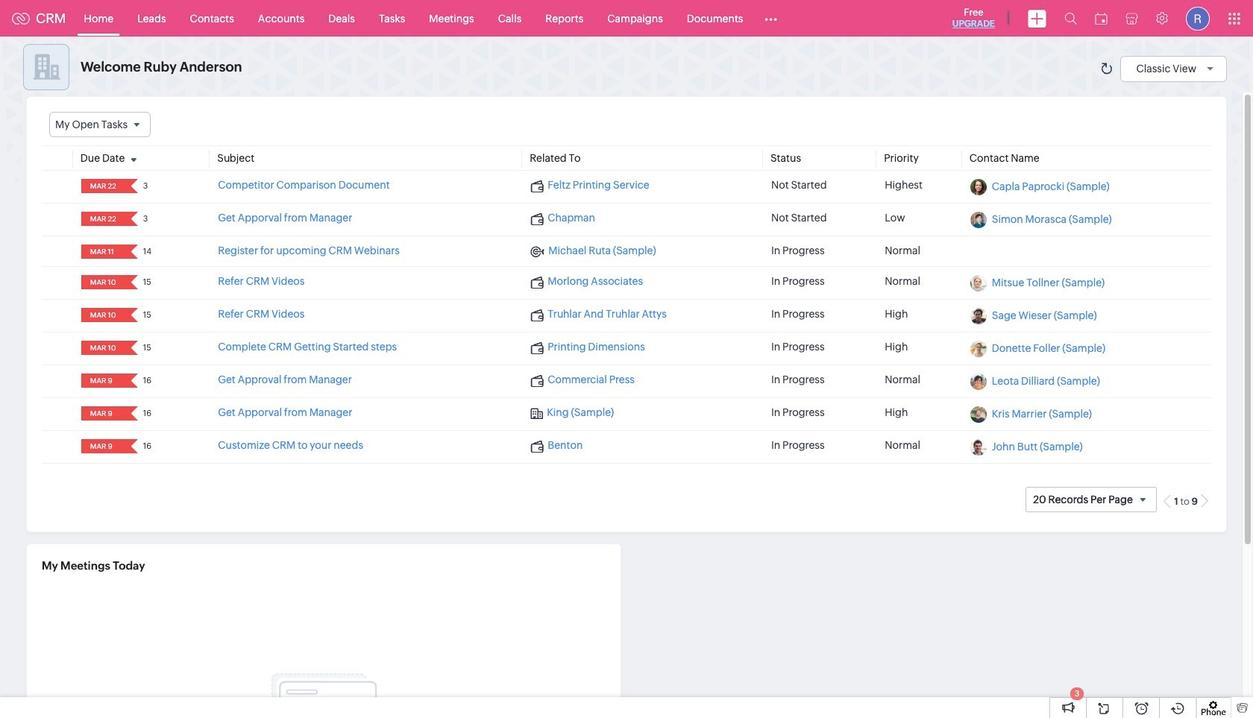 Task type: vqa. For each thing, say whether or not it's contained in the screenshot.
create chart
no



Task type: describe. For each thing, give the bounding box(es) containing it.
search element
[[1056, 0, 1087, 37]]

calendar image
[[1096, 12, 1108, 24]]

create menu element
[[1020, 0, 1056, 36]]

profile element
[[1178, 0, 1220, 36]]

search image
[[1065, 12, 1078, 25]]

create menu image
[[1029, 9, 1047, 27]]



Task type: locate. For each thing, give the bounding box(es) containing it.
None field
[[49, 112, 151, 137], [86, 179, 121, 193], [86, 212, 121, 226], [86, 245, 121, 259], [86, 276, 121, 290], [86, 308, 121, 323], [86, 341, 121, 355], [86, 374, 121, 388], [86, 407, 121, 421], [86, 440, 121, 454], [49, 112, 151, 137], [86, 179, 121, 193], [86, 212, 121, 226], [86, 245, 121, 259], [86, 276, 121, 290], [86, 308, 121, 323], [86, 341, 121, 355], [86, 374, 121, 388], [86, 407, 121, 421], [86, 440, 121, 454]]

logo image
[[12, 12, 30, 24]]

Other Modules field
[[756, 6, 788, 30]]

profile image
[[1187, 6, 1211, 30]]



